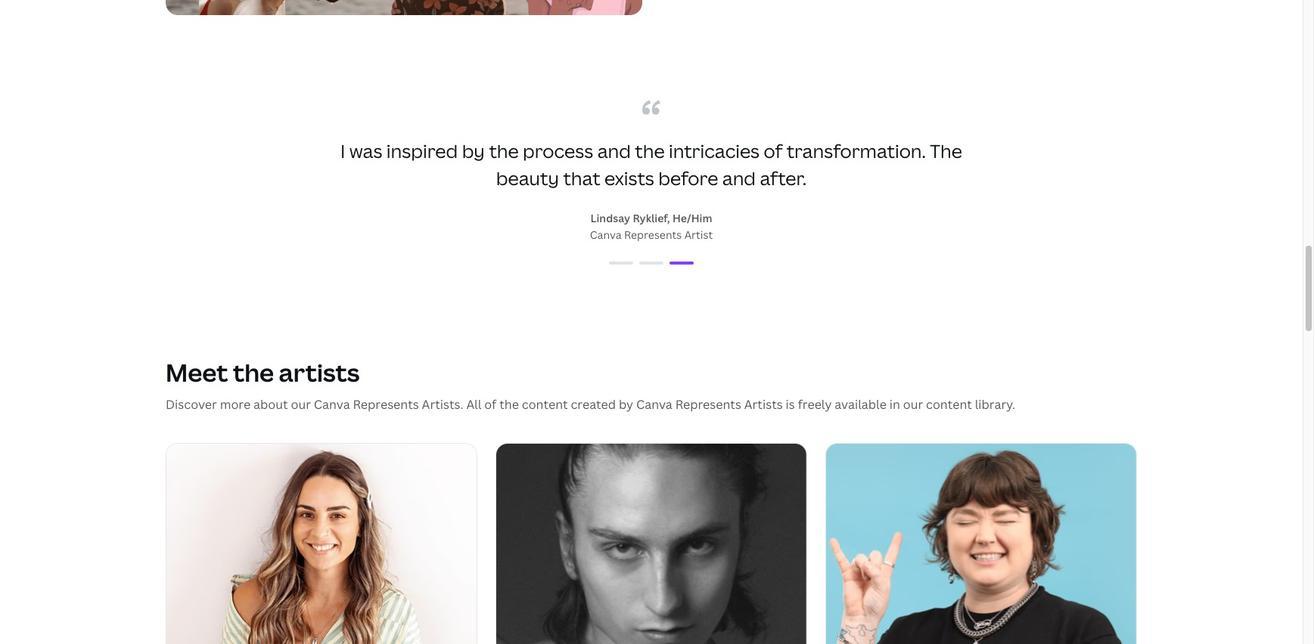 Task type: locate. For each thing, give the bounding box(es) containing it.
the
[[489, 138, 519, 163], [635, 138, 665, 163], [233, 356, 274, 389], [500, 396, 519, 413]]

of right the all on the bottom of the page
[[485, 396, 497, 413]]

0 horizontal spatial content
[[522, 396, 568, 413]]

our right in at the right bottom
[[904, 396, 924, 413]]

canva down lindsay
[[590, 227, 622, 242]]

meet the artists discover more about our canva represents artists. all of the content created by canva represents artists is freely available in our content library.
[[166, 356, 1016, 413]]

discover
[[166, 396, 217, 413]]

process
[[523, 138, 594, 163]]

1 horizontal spatial content
[[926, 396, 973, 413]]

1 our from the left
[[291, 396, 311, 413]]

the up exists at the left of page
[[635, 138, 665, 163]]

and
[[598, 138, 631, 163], [723, 165, 756, 190]]

1 vertical spatial by
[[619, 396, 634, 413]]

0 horizontal spatial our
[[291, 396, 311, 413]]

canva right the created
[[637, 396, 673, 413]]

1 vertical spatial and
[[723, 165, 756, 190]]

snezhana von büdingen-dyba, she/her image
[[609, 262, 634, 265]]

0 horizontal spatial canva
[[314, 396, 350, 413]]

0 horizontal spatial of
[[485, 396, 497, 413]]

in
[[890, 396, 901, 413]]

of
[[764, 138, 783, 163], [485, 396, 497, 413]]

more
[[220, 396, 251, 413]]

1 vertical spatial of
[[485, 396, 497, 413]]

content left library. in the bottom of the page
[[926, 396, 973, 413]]

1 horizontal spatial by
[[619, 396, 634, 413]]

the
[[930, 138, 963, 163]]

our
[[291, 396, 311, 413], [904, 396, 924, 413]]

1 horizontal spatial of
[[764, 138, 783, 163]]

lindsay
[[591, 211, 631, 225]]

library.
[[975, 396, 1016, 413]]

represents
[[624, 227, 682, 242], [353, 396, 419, 413], [676, 396, 742, 413]]

exists
[[605, 165, 655, 190]]

the up 'about'
[[233, 356, 274, 389]]

artists
[[745, 396, 783, 413]]

canva down artists
[[314, 396, 350, 413]]

2 horizontal spatial canva
[[637, 396, 673, 413]]

artists
[[279, 356, 360, 389]]

by
[[462, 138, 485, 163], [619, 396, 634, 413]]

our right 'about'
[[291, 396, 311, 413]]

represents down ryklief, on the top
[[624, 227, 682, 242]]

0 vertical spatial of
[[764, 138, 783, 163]]

content left the created
[[522, 396, 568, 413]]

by right the inspired
[[462, 138, 485, 163]]

lindsay ryklief, he/him image
[[670, 262, 694, 265]]

1 horizontal spatial our
[[904, 396, 924, 413]]

by right the created
[[619, 396, 634, 413]]

0 horizontal spatial by
[[462, 138, 485, 163]]

by inside meet the artists discover more about our canva represents artists. all of the content created by canva represents artists is freely available in our content library.
[[619, 396, 634, 413]]

2 content from the left
[[926, 396, 973, 413]]

and down intricacies
[[723, 165, 756, 190]]

0 vertical spatial and
[[598, 138, 631, 163]]

after.
[[760, 165, 807, 190]]

beauty
[[496, 165, 559, 190]]

that
[[564, 165, 601, 190]]

0 horizontal spatial and
[[598, 138, 631, 163]]

0 vertical spatial by
[[462, 138, 485, 163]]

select a quotation tab list
[[334, 254, 970, 272]]

2 our from the left
[[904, 396, 924, 413]]

he/him
[[673, 211, 713, 225]]

i
[[341, 138, 345, 163]]

canva
[[590, 227, 622, 242], [314, 396, 350, 413], [637, 396, 673, 413]]

and up exists at the left of page
[[598, 138, 631, 163]]

quotation mark image
[[643, 100, 661, 115]]

is
[[786, 396, 795, 413]]

content
[[522, 396, 568, 413], [926, 396, 973, 413]]

of up after.
[[764, 138, 783, 163]]

lindsay ryklief, he/him canva represents artist
[[590, 211, 713, 242]]

created
[[571, 396, 616, 413]]

was
[[350, 138, 383, 163]]

1 horizontal spatial canva
[[590, 227, 622, 242]]



Task type: vqa. For each thing, say whether or not it's contained in the screenshot.
Of
yes



Task type: describe. For each thing, give the bounding box(es) containing it.
benjamin romero, he/him image
[[640, 262, 664, 265]]

of inside i was inspired by the process and the intricacies of transformation. the beauty that exists before and after.
[[764, 138, 783, 163]]

the right the all on the bottom of the page
[[500, 396, 519, 413]]

artists.
[[422, 396, 464, 413]]

ryklief,
[[633, 211, 670, 225]]

the up beauty at the left top
[[489, 138, 519, 163]]

canva inside lindsay ryklief, he/him canva represents artist
[[590, 227, 622, 242]]

represents left the artists
[[676, 396, 742, 413]]

meet
[[166, 356, 228, 389]]

artist
[[685, 227, 713, 242]]

1 content from the left
[[522, 396, 568, 413]]

i was inspired by the process and the intricacies of transformation. the beauty that exists before and after.
[[341, 138, 963, 190]]

represents left artists.
[[353, 396, 419, 413]]

by inside i was inspired by the process and the intricacies of transformation. the beauty that exists before and after.
[[462, 138, 485, 163]]

intricacies
[[669, 138, 760, 163]]

transformation.
[[787, 138, 926, 163]]

represents inside lindsay ryklief, he/him canva represents artist
[[624, 227, 682, 242]]

1 horizontal spatial and
[[723, 165, 756, 190]]

all
[[467, 396, 482, 413]]

available
[[835, 396, 887, 413]]

of inside meet the artists discover more about our canva represents artists. all of the content created by canva represents artists is freely available in our content library.
[[485, 396, 497, 413]]

before
[[659, 165, 719, 190]]

inspired
[[387, 138, 458, 163]]

about
[[254, 396, 288, 413]]

freely
[[798, 396, 832, 413]]



